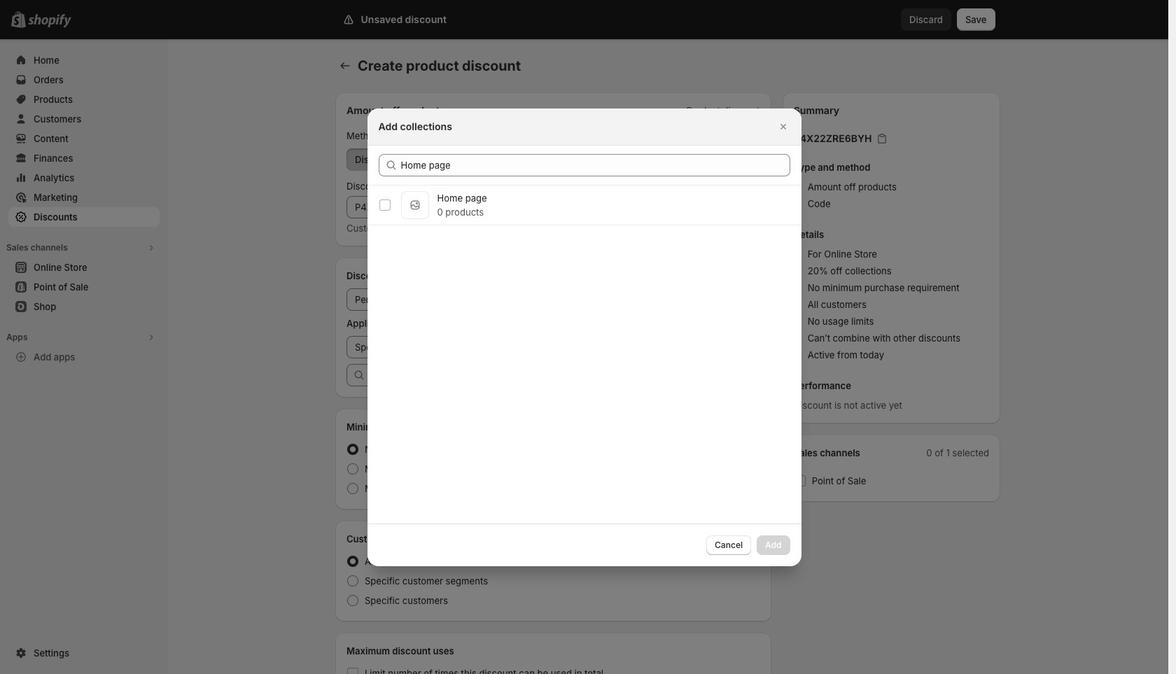 Task type: describe. For each thing, give the bounding box(es) containing it.
Search collections text field
[[401, 154, 790, 176]]



Task type: locate. For each thing, give the bounding box(es) containing it.
dialog
[[0, 108, 1168, 566]]

shopify image
[[31, 14, 74, 28]]



Task type: vqa. For each thing, say whether or not it's contained in the screenshot.
Dialog
yes



